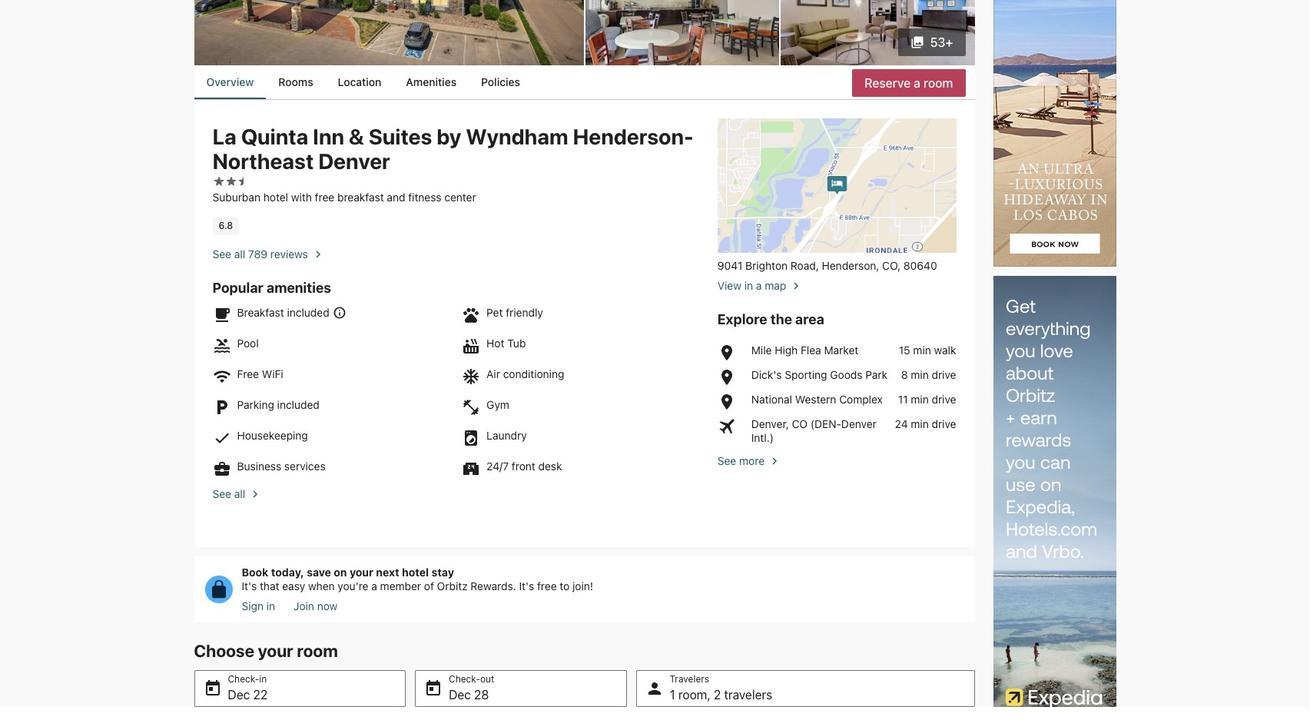 Task type: locate. For each thing, give the bounding box(es) containing it.
room up the dec 22 button
[[297, 641, 338, 661]]

a right reserve
[[914, 76, 921, 90]]

min right '8'
[[911, 368, 929, 381]]

15
[[899, 343, 911, 357]]

free wifi
[[237, 367, 283, 380]]

medium image inside see all button
[[248, 487, 262, 501]]

dick's
[[752, 368, 782, 381]]

0 vertical spatial drive
[[932, 368, 957, 381]]

policies link
[[469, 65, 533, 99]]

all down business
[[234, 487, 245, 500]]

dec for dec 28
[[449, 688, 471, 702]]

popular location image up airport "image"
[[718, 393, 746, 411]]

all for see all 789 reviews
[[234, 247, 245, 260]]

1 vertical spatial popular location image
[[718, 393, 746, 411]]

1 horizontal spatial medium image
[[311, 247, 325, 261]]

and
[[387, 190, 405, 204]]

denver down complex
[[842, 417, 877, 430]]

high
[[775, 343, 798, 357]]

1 vertical spatial all
[[234, 487, 245, 500]]

included
[[287, 306, 330, 319], [277, 398, 320, 411]]

1 vertical spatial medium image
[[790, 279, 803, 293]]

amenities
[[406, 75, 457, 88]]

medium image
[[768, 454, 782, 468]]

3 drive from the top
[[932, 417, 957, 430]]

53+
[[931, 35, 954, 49]]

2 it's from the left
[[519, 579, 534, 593]]

0 vertical spatial included
[[287, 306, 330, 319]]

2 vertical spatial see
[[213, 487, 231, 500]]

1 vertical spatial see
[[718, 454, 737, 467]]

denver inside la quinta inn & suites by wyndham henderson- northeast denver
[[318, 148, 390, 174]]

room inside button
[[924, 76, 954, 90]]

0 vertical spatial list
[[194, 65, 975, 99]]

it's right rewards.
[[519, 579, 534, 593]]

henderson-
[[573, 124, 694, 149]]

park
[[866, 368, 888, 381]]

1 vertical spatial list
[[718, 343, 957, 445]]

0 vertical spatial free
[[315, 190, 335, 204]]

wifi
[[262, 367, 283, 380]]

explore the area
[[718, 311, 825, 327]]

dec left 28
[[449, 688, 471, 702]]

tub
[[508, 337, 526, 350]]

medium image right map
[[790, 279, 803, 293]]

2 vertical spatial medium image
[[248, 487, 262, 501]]

overview link
[[194, 65, 266, 99]]

drive down 8 min drive
[[932, 393, 957, 406]]

room down 53+
[[924, 76, 954, 90]]

area
[[796, 311, 825, 327]]

1 vertical spatial included
[[277, 398, 320, 411]]

drive down the walk
[[932, 368, 957, 381]]

quinta
[[241, 124, 308, 149]]

theme default image
[[333, 306, 346, 320]]

1 horizontal spatial dec
[[449, 688, 471, 702]]

breakfast included button
[[237, 306, 346, 320]]

room for choose your room
[[297, 641, 338, 661]]

0 horizontal spatial in
[[267, 599, 275, 613]]

your up the dec 22 button
[[258, 641, 293, 661]]

hotel up 'of'
[[402, 566, 429, 579]]

drive down 11 min drive
[[932, 417, 957, 430]]

free left to
[[537, 579, 557, 593]]

see for see all 789 reviews
[[213, 247, 231, 260]]

denver
[[318, 148, 390, 174], [842, 417, 877, 430]]

amenities
[[267, 280, 331, 296]]

1 horizontal spatial in
[[745, 279, 753, 292]]

popular
[[213, 280, 264, 296]]

0 vertical spatial popular location image
[[718, 368, 746, 387]]

book
[[242, 566, 269, 579]]

1 vertical spatial free
[[537, 579, 557, 593]]

all inside see all 789 reviews button
[[234, 247, 245, 260]]

dec 28 button
[[415, 670, 627, 707]]

2 drive from the top
[[932, 393, 957, 406]]

1 horizontal spatial room
[[924, 76, 954, 90]]

leading image
[[911, 35, 925, 49]]

a left map
[[756, 279, 762, 292]]

in right sign
[[267, 599, 275, 613]]

travelers
[[725, 688, 773, 702]]

min for 8
[[911, 368, 929, 381]]

1 horizontal spatial your
[[350, 566, 374, 579]]

see for see all
[[213, 487, 231, 500]]

gym
[[487, 398, 510, 411]]

0 vertical spatial medium image
[[311, 247, 325, 261]]

1 horizontal spatial a
[[756, 279, 762, 292]]

hotel left with
[[263, 190, 288, 204]]

0 horizontal spatial hotel
[[263, 190, 288, 204]]

in
[[745, 279, 753, 292], [267, 599, 275, 613]]

0 vertical spatial denver
[[318, 148, 390, 174]]

services
[[284, 460, 326, 473]]

1 vertical spatial a
[[756, 279, 762, 292]]

policies
[[481, 75, 520, 88]]

all for see all
[[234, 487, 245, 500]]

1 vertical spatial in
[[267, 599, 275, 613]]

free right with
[[315, 190, 335, 204]]

free inside book today, save on your next hotel stay it's that easy when you're a member of orbitz rewards. it's free to join!
[[537, 579, 557, 593]]

road,
[[791, 259, 819, 272]]

1 popular location image from the top
[[718, 368, 746, 387]]

denver up breakfast
[[318, 148, 390, 174]]

it's
[[242, 579, 257, 593], [519, 579, 534, 593]]

save
[[307, 566, 331, 579]]

center
[[445, 190, 476, 204]]

dec 28
[[449, 688, 489, 702]]

24 min drive
[[895, 417, 957, 430]]

medium image right "reviews"
[[311, 247, 325, 261]]

view in a map button
[[718, 273, 957, 293]]

1 all from the top
[[234, 247, 245, 260]]

0 horizontal spatial free
[[315, 190, 335, 204]]

11 min drive
[[899, 393, 957, 406]]

overview
[[206, 75, 254, 88]]

dick's sporting goods park
[[752, 368, 888, 381]]

see all button
[[213, 478, 699, 501]]

0 vertical spatial your
[[350, 566, 374, 579]]

desk
[[539, 460, 562, 473]]

parking included
[[237, 398, 320, 411]]

stay
[[432, 566, 454, 579]]

map image
[[718, 118, 957, 253]]

1 horizontal spatial hotel
[[402, 566, 429, 579]]

1 dec from the left
[[228, 688, 250, 702]]

your up you're
[[350, 566, 374, 579]]

0 vertical spatial hotel
[[263, 190, 288, 204]]

a down next at the left bottom
[[372, 579, 377, 593]]

suites
[[369, 124, 432, 149]]

drive for 24 min drive
[[932, 417, 957, 430]]

included down amenities
[[287, 306, 330, 319]]

11
[[899, 393, 908, 406]]

friendly
[[506, 306, 543, 319]]

all inside see all button
[[234, 487, 245, 500]]

popular location image
[[718, 368, 746, 387], [718, 393, 746, 411]]

0 horizontal spatial medium image
[[248, 487, 262, 501]]

dec left 22
[[228, 688, 250, 702]]

15 min walk
[[899, 343, 957, 357]]

room
[[924, 76, 954, 90], [297, 641, 338, 661]]

join
[[294, 599, 314, 613]]

breakfast
[[337, 190, 384, 204]]

min right 24
[[911, 417, 929, 430]]

2 all from the top
[[234, 487, 245, 500]]

0 horizontal spatial it's
[[242, 579, 257, 593]]

1 vertical spatial room
[[297, 641, 338, 661]]

1 drive from the top
[[932, 368, 957, 381]]

co
[[792, 417, 808, 430]]

goods
[[830, 368, 863, 381]]

view in a map
[[718, 279, 787, 292]]

sporting
[[785, 368, 828, 381]]

1 horizontal spatial denver
[[842, 417, 877, 430]]

reserve a room button
[[853, 69, 966, 97]]

medium image inside see all 789 reviews button
[[311, 247, 325, 261]]

lobby image
[[781, 0, 975, 65]]

view
[[718, 279, 742, 292]]

business
[[237, 460, 281, 473]]

2 horizontal spatial medium image
[[790, 279, 803, 293]]

brighton
[[746, 259, 788, 272]]

all
[[234, 247, 245, 260], [234, 487, 245, 500]]

next
[[376, 566, 399, 579]]

2 dec from the left
[[449, 688, 471, 702]]

28
[[474, 688, 489, 702]]

all left 789
[[234, 247, 245, 260]]

xsmall image
[[213, 175, 225, 187], [225, 175, 237, 187]]

pet friendly
[[487, 306, 543, 319]]

medium image right see all
[[248, 487, 262, 501]]

medium image inside view in a map button
[[790, 279, 803, 293]]

in right view
[[745, 279, 753, 292]]

amenities link
[[394, 65, 469, 99]]

0 horizontal spatial room
[[297, 641, 338, 661]]

included for parking included
[[277, 398, 320, 411]]

it's down book
[[242, 579, 257, 593]]

min right the 11
[[911, 393, 929, 406]]

0 vertical spatial see
[[213, 247, 231, 260]]

more
[[740, 454, 765, 467]]

inn
[[313, 124, 344, 149]]

medium image for 6.8
[[311, 247, 325, 261]]

national western complex
[[752, 393, 883, 406]]

walk
[[934, 343, 957, 357]]

1 vertical spatial drive
[[932, 393, 957, 406]]

explore
[[718, 311, 768, 327]]

1 horizontal spatial it's
[[519, 579, 534, 593]]

1 vertical spatial denver
[[842, 417, 877, 430]]

0 vertical spatial in
[[745, 279, 753, 292]]

drive
[[932, 368, 957, 381], [932, 393, 957, 406], [932, 417, 957, 430]]

dec
[[228, 688, 250, 702], [449, 688, 471, 702]]

medium image
[[311, 247, 325, 261], [790, 279, 803, 293], [248, 487, 262, 501]]

list containing overview
[[194, 65, 975, 99]]

0 vertical spatial a
[[914, 76, 921, 90]]

included inside button
[[287, 306, 330, 319]]

0 horizontal spatial your
[[258, 641, 293, 661]]

list
[[194, 65, 975, 99], [718, 343, 957, 445], [242, 599, 594, 613]]

2 vertical spatial list
[[242, 599, 594, 613]]

1 vertical spatial hotel
[[402, 566, 429, 579]]

a inside book today, save on your next hotel stay it's that easy when you're a member of orbitz rewards. it's free to join!
[[372, 579, 377, 593]]

789
[[248, 247, 268, 260]]

in inside button
[[745, 279, 753, 292]]

2 popular location image from the top
[[718, 393, 746, 411]]

2 vertical spatial a
[[372, 579, 377, 593]]

0 horizontal spatial a
[[372, 579, 377, 593]]

1 it's from the left
[[242, 579, 257, 593]]

0 horizontal spatial dec
[[228, 688, 250, 702]]

intl.)
[[752, 431, 774, 444]]

0 horizontal spatial denver
[[318, 148, 390, 174]]

free
[[315, 190, 335, 204], [537, 579, 557, 593]]

rooms link
[[266, 65, 326, 99]]

that
[[260, 579, 279, 593]]

included down wifi
[[277, 398, 320, 411]]

hot
[[487, 337, 505, 350]]

1 horizontal spatial free
[[537, 579, 557, 593]]

0 vertical spatial all
[[234, 247, 245, 260]]

free daily on-the-go breakfast image
[[585, 0, 779, 65]]

0 vertical spatial room
[[924, 76, 954, 90]]

&
[[349, 124, 364, 149]]

a
[[914, 76, 921, 90], [756, 279, 762, 292], [372, 579, 377, 593]]

popular location image down popular location image at right
[[718, 368, 746, 387]]

min right 15
[[914, 343, 932, 357]]

2 vertical spatial drive
[[932, 417, 957, 430]]

popular location image
[[718, 343, 746, 362]]

see inside 'button'
[[718, 454, 737, 467]]

airport image
[[718, 417, 746, 436]]



Task type: describe. For each thing, give the bounding box(es) containing it.
co,
[[883, 259, 901, 272]]

when
[[308, 579, 335, 593]]

book today, save on your next hotel stay it's that easy when you're a member of orbitz rewards. it's free to join!
[[242, 566, 594, 593]]

orbitz
[[437, 579, 468, 593]]

market
[[824, 343, 859, 357]]

the
[[771, 311, 793, 327]]

directional image
[[237, 175, 249, 187]]

location link
[[326, 65, 394, 99]]

popular amenities
[[213, 280, 331, 296]]

popular location image for dick's
[[718, 368, 746, 387]]

business services
[[237, 460, 326, 473]]

24
[[895, 417, 908, 430]]

with
[[291, 190, 312, 204]]

see for see more
[[718, 454, 737, 467]]

24/7 front desk
[[487, 460, 562, 473]]

reviews
[[270, 247, 308, 260]]

denver,
[[752, 417, 789, 430]]

join!
[[573, 579, 594, 593]]

medium image for popular amenities
[[248, 487, 262, 501]]

1 room, 2 travelers button
[[636, 670, 975, 707]]

exterior image
[[194, 0, 584, 65]]

sign in
[[242, 599, 275, 613]]

member
[[380, 579, 421, 593]]

join now
[[294, 599, 338, 613]]

room for reserve a room
[[924, 76, 954, 90]]

denver inside denver, co (den-denver intl.)
[[842, 417, 877, 430]]

drive for 8 min drive
[[932, 368, 957, 381]]

pet
[[487, 306, 503, 319]]

1 room, 2 travelers
[[670, 688, 773, 702]]

2
[[714, 688, 721, 702]]

fitness
[[408, 190, 442, 204]]

6.8
[[219, 220, 233, 231]]

dec 22 button
[[194, 670, 406, 707]]

8 min drive
[[902, 368, 957, 381]]

min for 24
[[911, 417, 929, 430]]

hot tub
[[487, 337, 526, 350]]

northeast
[[213, 148, 314, 174]]

in for view
[[745, 279, 753, 292]]

popular location image for national
[[718, 393, 746, 411]]

1 xsmall image from the left
[[213, 175, 225, 187]]

see all
[[213, 487, 245, 500]]

conditioning
[[503, 367, 565, 380]]

in for sign
[[267, 599, 275, 613]]

1 vertical spatial your
[[258, 641, 293, 661]]

location
[[338, 75, 382, 88]]

easy
[[282, 579, 305, 593]]

wyndham
[[466, 124, 569, 149]]

of
[[424, 579, 434, 593]]

included for breakfast included
[[287, 306, 330, 319]]

list containing mile high flea market
[[718, 343, 957, 445]]

8
[[902, 368, 908, 381]]

map
[[765, 279, 787, 292]]

min for 11
[[911, 393, 929, 406]]

mile high flea market
[[752, 343, 859, 357]]

front
[[512, 460, 536, 473]]

rooms
[[279, 75, 313, 88]]

sign in link
[[242, 599, 275, 613]]

dec for dec 22
[[228, 688, 250, 702]]

laundry
[[487, 429, 527, 442]]

22
[[253, 688, 268, 702]]

housekeeping
[[237, 429, 308, 442]]

min for 15
[[914, 343, 932, 357]]

parking
[[237, 398, 274, 411]]

now
[[317, 599, 338, 613]]

choose
[[194, 641, 254, 661]]

80640
[[904, 259, 938, 272]]

suburban hotel with free breakfast and fitness center
[[213, 190, 476, 204]]

henderson,
[[822, 259, 880, 272]]

complex
[[840, 393, 883, 406]]

reserve
[[865, 76, 911, 90]]

drive for 11 min drive
[[932, 393, 957, 406]]

2 xsmall image from the left
[[225, 175, 237, 187]]

list containing sign in
[[242, 599, 594, 613]]

western
[[795, 393, 837, 406]]

rewards.
[[471, 579, 516, 593]]

see all 789 reviews
[[213, 247, 308, 260]]

to
[[560, 579, 570, 593]]

hotel inside book today, save on your next hotel stay it's that easy when you're a member of orbitz rewards. it's free to join!
[[402, 566, 429, 579]]

la quinta inn & suites by wyndham henderson- northeast denver
[[213, 124, 694, 174]]

your inside book today, save on your next hotel stay it's that easy when you're a member of orbitz rewards. it's free to join!
[[350, 566, 374, 579]]

1
[[670, 688, 675, 702]]

suburban
[[213, 190, 261, 204]]

breakfast included
[[237, 306, 330, 319]]

see more
[[718, 454, 765, 467]]

9041 brighton road, henderson, co, 80640
[[718, 259, 938, 272]]

(den-
[[811, 417, 842, 430]]

join now link
[[294, 599, 338, 613]]

2 horizontal spatial a
[[914, 76, 921, 90]]

see all 789 reviews button
[[213, 241, 699, 261]]

dec 22
[[228, 688, 268, 702]]



Task type: vqa. For each thing, say whether or not it's contained in the screenshot.
area
yes



